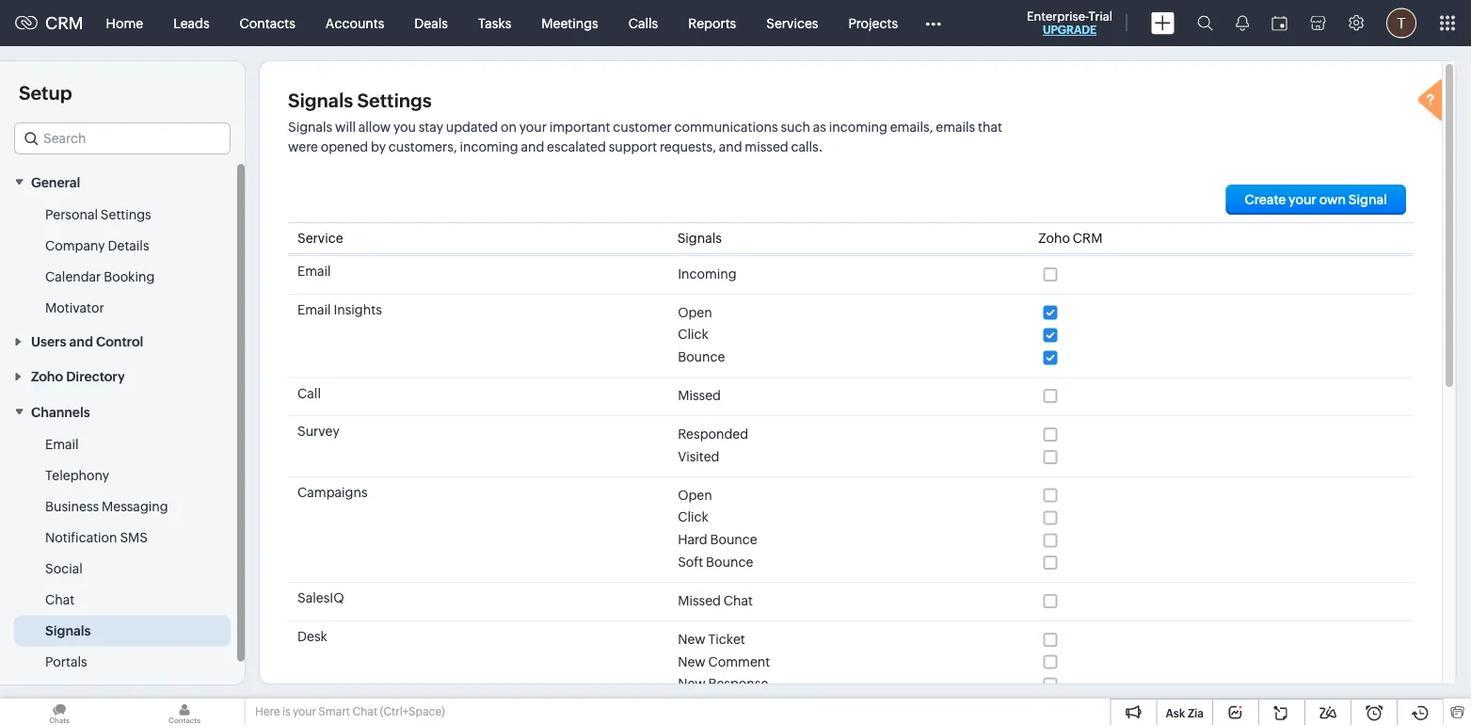 Task type: locate. For each thing, give the bounding box(es) containing it.
email left 'insights'
[[298, 302, 331, 317]]

2 horizontal spatial your
[[1289, 192, 1317, 207]]

emails
[[936, 119, 976, 134]]

missed for missed
[[678, 388, 721, 403]]

email down service on the left top
[[298, 264, 331, 279]]

important
[[550, 119, 611, 134]]

1 vertical spatial new
[[678, 654, 706, 669]]

1 missed from the top
[[678, 388, 721, 403]]

and left escalated on the top
[[521, 139, 544, 154]]

service
[[298, 231, 343, 246]]

personal settings link
[[45, 205, 151, 223]]

email link
[[45, 434, 79, 453]]

zoho for zoho directory
[[31, 369, 63, 384]]

click for bounce
[[678, 327, 709, 342]]

0 horizontal spatial crm
[[45, 13, 83, 33]]

smart
[[319, 705, 350, 718]]

social link
[[45, 559, 83, 578]]

zoho for zoho crm
[[1039, 231, 1071, 246]]

email inside channels region
[[45, 436, 79, 451]]

contacts image
[[125, 699, 244, 725]]

chat inside channels region
[[45, 592, 75, 607]]

email
[[298, 264, 331, 279], [298, 302, 331, 317], [45, 436, 79, 451]]

new for new response
[[678, 676, 706, 691]]

signals inside channels region
[[45, 623, 91, 638]]

0 vertical spatial zoho
[[1039, 231, 1071, 246]]

incoming
[[829, 119, 888, 134], [460, 139, 518, 154]]

your
[[520, 119, 547, 134], [1289, 192, 1317, 207], [293, 705, 316, 718]]

accounts
[[326, 16, 384, 31]]

company
[[45, 238, 105, 253]]

1 vertical spatial click
[[678, 509, 709, 525]]

0 vertical spatial bounce
[[678, 349, 725, 364]]

settings up the details
[[101, 207, 151, 222]]

search image
[[1198, 15, 1214, 31]]

chat up the "ticket"
[[724, 593, 753, 608]]

setup
[[19, 82, 72, 104]]

soft bounce
[[678, 554, 754, 569]]

chat down 'social' "link"
[[45, 592, 75, 607]]

create your own signal button
[[1226, 185, 1407, 215]]

Other Modules field
[[913, 8, 954, 38]]

signals element
[[1225, 0, 1261, 46]]

search element
[[1186, 0, 1225, 46]]

stay
[[419, 119, 443, 134]]

new ticket
[[678, 631, 745, 646]]

emails,
[[890, 119, 934, 134]]

bounce down hard bounce
[[706, 554, 754, 569]]

deals link
[[400, 0, 463, 46]]

deals
[[415, 16, 448, 31]]

1 vertical spatial your
[[1289, 192, 1317, 207]]

as
[[813, 119, 827, 134]]

1 vertical spatial incoming
[[460, 139, 518, 154]]

ask
[[1166, 707, 1186, 719]]

zoho inside dropdown button
[[31, 369, 63, 384]]

1 horizontal spatial incoming
[[829, 119, 888, 134]]

your right "is"
[[293, 705, 316, 718]]

2 horizontal spatial and
[[719, 139, 742, 154]]

0 vertical spatial crm
[[45, 13, 83, 33]]

1 new from the top
[[678, 631, 706, 646]]

1 vertical spatial crm
[[1073, 231, 1103, 246]]

1 vertical spatial settings
[[101, 207, 151, 222]]

calendar
[[45, 269, 101, 284]]

settings inside general region
[[101, 207, 151, 222]]

that
[[978, 119, 1003, 134]]

click down 'incoming'
[[678, 327, 709, 342]]

open for bounce
[[678, 304, 713, 319]]

0 vertical spatial open
[[678, 304, 713, 319]]

your right the on
[[520, 119, 547, 134]]

new for new ticket
[[678, 631, 706, 646]]

1 open from the top
[[678, 304, 713, 319]]

new down new comment
[[678, 676, 706, 691]]

portals link
[[45, 652, 87, 671]]

details
[[108, 238, 149, 253]]

1 horizontal spatial chat
[[353, 705, 378, 718]]

hard bounce
[[678, 532, 758, 547]]

3 new from the top
[[678, 676, 706, 691]]

new down new ticket
[[678, 654, 706, 669]]

crm
[[45, 13, 83, 33], [1073, 231, 1103, 246]]

bounce up responded
[[678, 349, 725, 364]]

2 missed from the top
[[678, 593, 721, 608]]

desk
[[298, 629, 328, 644]]

zoho
[[1039, 231, 1071, 246], [31, 369, 63, 384]]

business
[[45, 498, 99, 513]]

incoming right as
[[829, 119, 888, 134]]

2 click from the top
[[678, 509, 709, 525]]

missed up responded
[[678, 388, 721, 403]]

1 vertical spatial open
[[678, 487, 713, 502]]

0 vertical spatial missed
[[678, 388, 721, 403]]

signals up 'incoming'
[[678, 231, 722, 246]]

allow
[[359, 119, 391, 134]]

social
[[45, 561, 83, 576]]

2 open from the top
[[678, 487, 713, 502]]

campaigns
[[298, 485, 368, 500]]

1 vertical spatial zoho
[[31, 369, 63, 384]]

click up hard
[[678, 509, 709, 525]]

settings
[[357, 89, 432, 111], [101, 207, 151, 222]]

Search text field
[[15, 123, 230, 153]]

create menu image
[[1152, 12, 1175, 34]]

and
[[521, 139, 544, 154], [719, 139, 742, 154], [69, 334, 93, 349]]

bounce for hard bounce
[[710, 532, 758, 547]]

signals
[[288, 89, 353, 111], [288, 119, 335, 134], [678, 231, 722, 246], [45, 623, 91, 638]]

bounce for soft bounce
[[706, 554, 754, 569]]

new left the "ticket"
[[678, 631, 706, 646]]

0 vertical spatial your
[[520, 119, 547, 134]]

incoming down 'updated'
[[460, 139, 518, 154]]

1 horizontal spatial settings
[[357, 89, 432, 111]]

signals up the portals link
[[45, 623, 91, 638]]

missed for missed chat
[[678, 593, 721, 608]]

click
[[678, 327, 709, 342], [678, 509, 709, 525]]

0 vertical spatial settings
[[357, 89, 432, 111]]

settings up you
[[357, 89, 432, 111]]

2 vertical spatial bounce
[[706, 554, 754, 569]]

by
[[371, 139, 386, 154]]

users and control
[[31, 334, 143, 349]]

chat link
[[45, 590, 75, 609]]

open down 'incoming'
[[678, 304, 713, 319]]

email down channels
[[45, 436, 79, 451]]

0 horizontal spatial chat
[[45, 592, 75, 607]]

company details
[[45, 238, 149, 253]]

business messaging link
[[45, 497, 168, 515]]

1 horizontal spatial zoho
[[1039, 231, 1071, 246]]

1 click from the top
[[678, 327, 709, 342]]

bounce up soft bounce
[[710, 532, 758, 547]]

2 vertical spatial email
[[45, 436, 79, 451]]

0 horizontal spatial settings
[[101, 207, 151, 222]]

notification sms link
[[45, 528, 148, 546]]

signals image
[[1236, 15, 1249, 31]]

chats image
[[0, 699, 119, 725]]

signals up will
[[288, 89, 353, 111]]

missed down soft
[[678, 593, 721, 608]]

chat right smart
[[353, 705, 378, 718]]

1 vertical spatial bounce
[[710, 532, 758, 547]]

1 vertical spatial missed
[[678, 593, 721, 608]]

1 horizontal spatial your
[[520, 119, 547, 134]]

1 horizontal spatial crm
[[1073, 231, 1103, 246]]

your left "own"
[[1289, 192, 1317, 207]]

leads link
[[158, 0, 225, 46]]

None field
[[14, 122, 231, 154]]

0 horizontal spatial zoho
[[31, 369, 63, 384]]

0 horizontal spatial and
[[69, 334, 93, 349]]

2 vertical spatial new
[[678, 676, 706, 691]]

settings for personal settings
[[101, 207, 151, 222]]

1 horizontal spatial and
[[521, 139, 544, 154]]

2 new from the top
[[678, 654, 706, 669]]

soft
[[678, 554, 704, 569]]

tasks
[[478, 16, 512, 31]]

zoho directory button
[[0, 358, 245, 394]]

create
[[1245, 192, 1287, 207]]

0 vertical spatial click
[[678, 327, 709, 342]]

create your own signal
[[1245, 192, 1388, 207]]

missed
[[745, 139, 789, 154]]

and right users
[[69, 334, 93, 349]]

open down 'visited' in the bottom left of the page
[[678, 487, 713, 502]]

updated
[[446, 119, 498, 134]]

insights
[[334, 302, 382, 317]]

response
[[708, 676, 769, 691]]

projects link
[[834, 0, 913, 46]]

new
[[678, 631, 706, 646], [678, 654, 706, 669], [678, 676, 706, 691]]

trial
[[1089, 9, 1113, 23]]

2 vertical spatial your
[[293, 705, 316, 718]]

will
[[335, 119, 356, 134]]

projects
[[849, 16, 898, 31]]

upgrade
[[1043, 24, 1097, 36]]

0 horizontal spatial incoming
[[460, 139, 518, 154]]

and down communications
[[719, 139, 742, 154]]

telephony
[[45, 467, 109, 482]]

channels
[[31, 404, 90, 419]]

general region
[[0, 199, 245, 323]]

contacts link
[[225, 0, 311, 46]]

channels region
[[0, 429, 245, 677]]

0 vertical spatial new
[[678, 631, 706, 646]]



Task type: vqa. For each thing, say whether or not it's contained in the screenshot.
Email within the Channels "region"
yes



Task type: describe. For each thing, give the bounding box(es) containing it.
services
[[767, 16, 819, 31]]

signal
[[1349, 192, 1388, 207]]

were
[[288, 139, 318, 154]]

ask zia
[[1166, 707, 1204, 719]]

calls.
[[791, 139, 823, 154]]

motivator
[[45, 300, 104, 315]]

leads
[[173, 16, 210, 31]]

responded
[[678, 426, 749, 441]]

zoho directory
[[31, 369, 125, 384]]

zia
[[1188, 707, 1204, 719]]

customer
[[613, 119, 672, 134]]

survey
[[298, 424, 340, 439]]

enterprise-trial upgrade
[[1027, 9, 1113, 36]]

portals
[[45, 654, 87, 669]]

calendar image
[[1272, 16, 1288, 31]]

2 horizontal spatial chat
[[724, 593, 753, 608]]

profile element
[[1376, 0, 1428, 46]]

here
[[255, 705, 280, 718]]

ticket
[[708, 631, 745, 646]]

0 vertical spatial email
[[298, 264, 331, 279]]

open for hard bounce
[[678, 487, 713, 502]]

will allow you stay updated on your important customer communications such as incoming emails, emails that were opened by customers, incoming and escalated support requests, and missed calls.
[[288, 119, 1003, 154]]

salesiq
[[298, 591, 344, 606]]

0 horizontal spatial your
[[293, 705, 316, 718]]

calls
[[629, 16, 658, 31]]

channels button
[[0, 394, 245, 429]]

enterprise-
[[1027, 9, 1089, 23]]

0 vertical spatial incoming
[[829, 119, 888, 134]]

profile image
[[1387, 8, 1417, 38]]

requests,
[[660, 139, 716, 154]]

services link
[[752, 0, 834, 46]]

crm link
[[15, 13, 83, 33]]

hard
[[678, 532, 708, 547]]

signals up were
[[288, 119, 335, 134]]

settings for signals settings
[[357, 89, 432, 111]]

new for new comment
[[678, 654, 706, 669]]

visited
[[678, 449, 720, 464]]

control
[[96, 334, 143, 349]]

your inside create your own signal button
[[1289, 192, 1317, 207]]

booking
[[104, 269, 155, 284]]

general button
[[0, 164, 245, 199]]

personal
[[45, 207, 98, 222]]

incoming
[[678, 266, 737, 281]]

opened
[[321, 139, 368, 154]]

comment
[[708, 654, 770, 669]]

such
[[781, 119, 811, 134]]

tasks link
[[463, 0, 527, 46]]

zoho crm
[[1039, 231, 1103, 246]]

call
[[298, 385, 321, 400]]

new comment
[[678, 654, 770, 669]]

missed chat
[[678, 593, 753, 608]]

general
[[31, 175, 80, 190]]

home link
[[91, 0, 158, 46]]

calendar booking link
[[45, 267, 155, 286]]

business messaging
[[45, 498, 168, 513]]

signals settings
[[288, 89, 432, 111]]

motivator link
[[45, 298, 104, 317]]

communications
[[675, 119, 778, 134]]

notification
[[45, 529, 117, 545]]

new response
[[678, 676, 769, 691]]

support
[[609, 139, 657, 154]]

meetings link
[[527, 0, 614, 46]]

reports
[[689, 16, 737, 31]]

contacts
[[240, 16, 295, 31]]

messaging
[[102, 498, 168, 513]]

sms
[[120, 529, 148, 545]]

directory
[[66, 369, 125, 384]]

calls link
[[614, 0, 673, 46]]

escalated
[[547, 139, 606, 154]]

on
[[501, 119, 517, 134]]

telephony link
[[45, 465, 109, 484]]

you
[[394, 119, 416, 134]]

company details link
[[45, 236, 149, 255]]

signals link
[[45, 621, 91, 640]]

customers,
[[389, 139, 457, 154]]

meetings
[[542, 16, 599, 31]]

1 vertical spatial email
[[298, 302, 331, 317]]

create menu element
[[1140, 0, 1186, 46]]

your inside will allow you stay updated on your important customer communications such as incoming emails, emails that were opened by customers, incoming and escalated support requests, and missed calls.
[[520, 119, 547, 134]]

and inside dropdown button
[[69, 334, 93, 349]]

(ctrl+space)
[[380, 705, 445, 718]]

click for hard bounce
[[678, 509, 709, 525]]

accounts link
[[311, 0, 400, 46]]

personal settings
[[45, 207, 151, 222]]

users
[[31, 334, 66, 349]]



